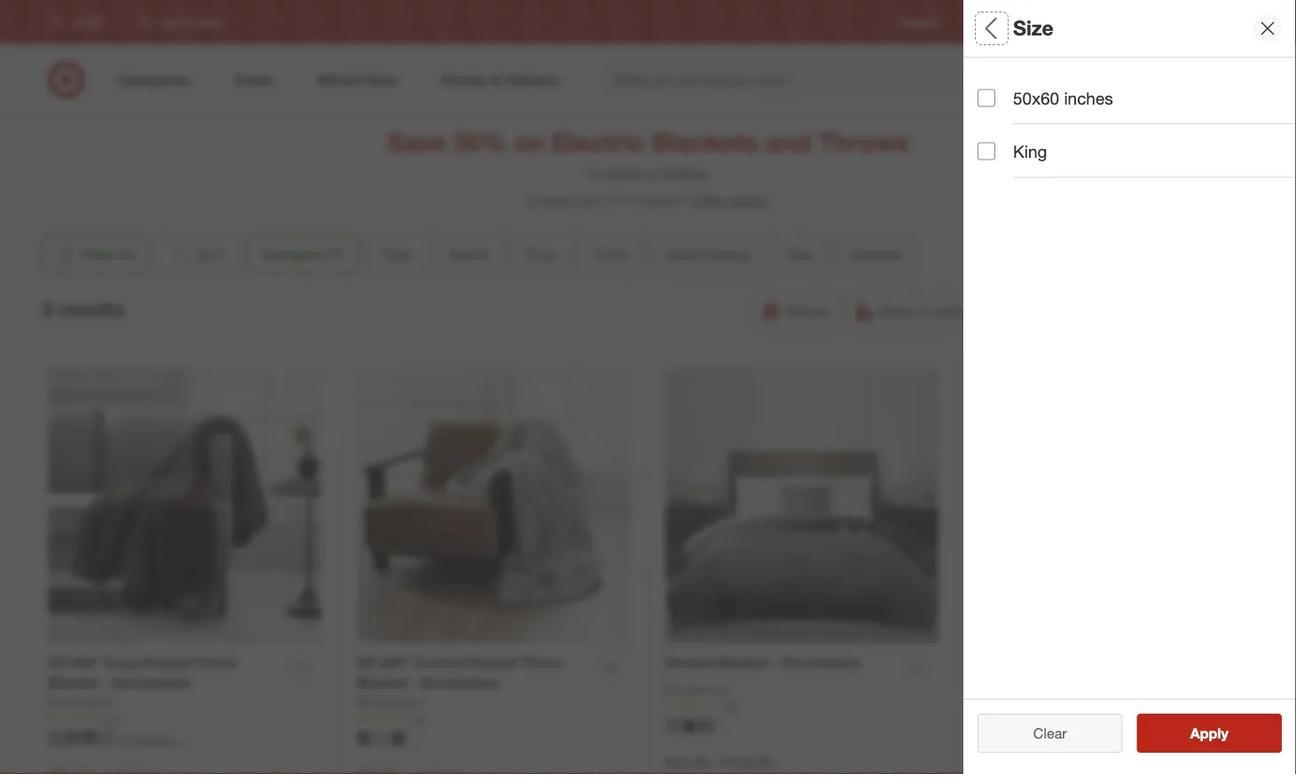 Task type: describe. For each thing, give the bounding box(es) containing it.
size dialog
[[964, 0, 1297, 775]]

store inside button
[[932, 303, 965, 320]]

all filters
[[978, 16, 1063, 40]]

throw for 50"x60" cozy heated throw blanket - brookstone
[[194, 655, 237, 672]]

find stores link
[[1205, 15, 1259, 30]]

apply button
[[1137, 715, 1283, 754]]

3 for 3 results
[[41, 297, 53, 322]]

clear all button
[[978, 715, 1123, 754]]

blankets
[[652, 126, 758, 158]]

50"x60" cozy heated throw blanket - brookstone
[[48, 655, 237, 692]]

King checkbox
[[978, 143, 996, 160]]

30%
[[453, 126, 507, 158]]

color
[[595, 246, 629, 263]]

stock
[[1122, 695, 1163, 715]]

filter (1) button
[[41, 235, 149, 274]]

material
[[851, 246, 902, 263]]

all
[[1062, 725, 1076, 742]]

weekly ad
[[967, 15, 1018, 29]]

3 items
[[631, 191, 677, 209]]

$40.49
[[666, 755, 708, 772]]

3 for 3 items
[[631, 191, 639, 209]]

ad
[[1005, 15, 1018, 29]]

50"x60" coziest heated throw blanket - brookstone
[[357, 655, 563, 692]]

$100.99
[[722, 755, 772, 772]]

offer
[[692, 191, 723, 209]]

of
[[1103, 695, 1117, 715]]

include out of stock
[[1014, 695, 1163, 715]]

items
[[643, 191, 677, 209]]

results for 3 results
[[58, 297, 124, 322]]

(1) for category (1)
[[328, 246, 344, 263]]

clear all
[[1025, 725, 1076, 742]]

registry link
[[900, 15, 939, 30]]

offer details button
[[677, 190, 769, 210]]

see results
[[1172, 725, 1248, 742]]

filters
[[1008, 16, 1063, 40]]

82
[[412, 713, 424, 726]]

save 30% on electric blankets and throws in-store or online
[[387, 126, 909, 183]]

offer details
[[692, 191, 769, 209]]

in
[[917, 303, 928, 320]]

50"x60" for 50"x60" coziest heated throw blanket - brookstone
[[357, 655, 409, 672]]

- inside 50"x60" cozy heated throw blanket - brookstone
[[103, 675, 109, 692]]

in-
[[589, 165, 608, 183]]

brookstone up 103
[[666, 683, 730, 698]]

weekly
[[967, 15, 1002, 29]]

heated blanket - brookstone link
[[666, 653, 861, 674]]

2 horizontal spatial blanket
[[718, 655, 769, 672]]

157
[[103, 713, 121, 726]]

registry
[[900, 15, 939, 29]]

filter
[[80, 246, 115, 263]]

103
[[721, 700, 738, 714]]

shop inside button
[[880, 303, 913, 320]]

see
[[1172, 725, 1198, 742]]

stores
[[1228, 15, 1259, 29]]

heated for cozy
[[142, 655, 190, 672]]

dec
[[579, 191, 605, 209]]

brookstone link for 50"x60" cozy heated throw blanket - brookstone
[[48, 694, 112, 712]]

cozy
[[104, 655, 138, 672]]

holiday
[[978, 93, 1020, 108]]

50x60
[[1014, 88, 1060, 108]]

brand button
[[435, 235, 503, 274]]

0 vertical spatial type button
[[978, 120, 1297, 182]]

see results button
[[1137, 715, 1283, 754]]

rating
[[709, 246, 750, 263]]

store inside save 30% on electric blankets and throws in-store or online
[[608, 165, 642, 183]]

material button
[[836, 235, 917, 274]]

category (1)
[[262, 246, 344, 263]]

filter (1)
[[80, 246, 135, 263]]

shop inside category holiday shop
[[1023, 93, 1053, 108]]

throws
[[819, 126, 909, 158]]

category for category holiday shop
[[978, 70, 1052, 90]]

category for category (1)
[[262, 246, 324, 263]]

$40.49 - $100.99
[[666, 755, 772, 772]]

heated for coziest
[[468, 655, 516, 672]]



Task type: locate. For each thing, give the bounding box(es) containing it.
guest rating
[[667, 246, 750, 263]]

50"x60"
[[48, 655, 100, 672], [357, 655, 409, 672]]

coziest
[[413, 655, 464, 672]]

50"x60" coziest heated throw blanket - brookstone link
[[357, 653, 588, 694]]

and
[[766, 126, 812, 158]]

clear down the include
[[1034, 725, 1067, 742]]

1 horizontal spatial throw
[[520, 655, 563, 672]]

heated inside 50"x60" cozy heated throw blanket - brookstone
[[142, 655, 190, 672]]

1 vertical spatial store
[[932, 303, 965, 320]]

shop
[[1023, 93, 1053, 108], [880, 303, 913, 320]]

redcard link
[[1046, 15, 1089, 30]]

include
[[1014, 695, 1069, 715]]

blanket inside 50"x60" cozy heated throw blanket - brookstone
[[48, 675, 99, 692]]

find stores
[[1205, 15, 1259, 29]]

pickup
[[785, 303, 828, 320]]

electric
[[552, 126, 645, 158]]

1 horizontal spatial store
[[932, 303, 965, 320]]

1 horizontal spatial type
[[978, 138, 1016, 159]]

(1)
[[119, 246, 135, 263], [328, 246, 344, 263]]

1 vertical spatial size
[[787, 246, 814, 263]]

brookstone inside 50"x60" cozy heated throw blanket - brookstone
[[113, 675, 191, 692]]

blanket inside the '50"x60" coziest heated throw blanket - brookstone'
[[357, 675, 408, 692]]

0 horizontal spatial size
[[787, 246, 814, 263]]

shop left in
[[880, 303, 913, 320]]

throw up 82 link
[[520, 655, 563, 672]]

all filters dialog
[[964, 0, 1297, 775]]

1 vertical spatial shop
[[880, 303, 913, 320]]

0 horizontal spatial heated
[[142, 655, 190, 672]]

all
[[978, 16, 1003, 40]]

3 down filter (1) "button"
[[41, 297, 53, 322]]

expires
[[528, 191, 575, 209]]

expires dec 5
[[528, 191, 617, 209]]

1 vertical spatial 3
[[41, 297, 53, 322]]

1 horizontal spatial 3
[[631, 191, 639, 209]]

0 vertical spatial results
[[58, 297, 124, 322]]

price button
[[510, 235, 573, 274]]

type inside all filters dialog
[[978, 138, 1016, 159]]

blanket
[[718, 655, 769, 672], [48, 675, 99, 692], [357, 675, 408, 692]]

50x60 inches
[[1014, 88, 1114, 108]]

type down holiday
[[978, 138, 1016, 159]]

clear inside size dialog
[[1034, 725, 1067, 742]]

82 link
[[357, 712, 630, 727]]

1 vertical spatial category
[[262, 246, 324, 263]]

redcard
[[1046, 15, 1089, 29]]

clear inside all filters dialog
[[1025, 725, 1059, 742]]

0 horizontal spatial store
[[608, 165, 642, 183]]

or
[[646, 165, 660, 183]]

brookstone inside the '50"x60" coziest heated throw blanket - brookstone'
[[421, 675, 499, 692]]

0 horizontal spatial 50"x60"
[[48, 655, 100, 672]]

brookstone up 157 in the left of the page
[[48, 695, 112, 710]]

results
[[58, 297, 124, 322], [1202, 725, 1248, 742]]

details
[[727, 191, 769, 209]]

throw inside 50"x60" cozy heated throw blanket - brookstone
[[194, 655, 237, 672]]

clear left all
[[1025, 725, 1059, 742]]

clear for clear all
[[1025, 725, 1059, 742]]

throw inside the '50"x60" coziest heated throw blanket - brookstone'
[[520, 655, 563, 672]]

size
[[1014, 16, 1054, 40], [787, 246, 814, 263]]

0 horizontal spatial brookstone link
[[48, 694, 112, 712]]

0 horizontal spatial (1)
[[119, 246, 135, 263]]

(1) for filter (1)
[[119, 246, 135, 263]]

sort button
[[156, 235, 239, 274]]

3 right 5 at left
[[631, 191, 639, 209]]

results inside button
[[1202, 725, 1248, 742]]

inches
[[1065, 88, 1114, 108]]

50"x60" inside the '50"x60" coziest heated throw blanket - brookstone'
[[357, 655, 409, 672]]

shop in store button
[[847, 292, 976, 331]]

type button
[[978, 120, 1297, 182], [367, 235, 428, 274]]

heated blanket - brookstone image
[[666, 370, 939, 643], [666, 370, 939, 643]]

- down cozy
[[103, 675, 109, 692]]

0 vertical spatial store
[[608, 165, 642, 183]]

1 vertical spatial type button
[[367, 235, 428, 274]]

1 vertical spatial type
[[382, 246, 412, 263]]

1 horizontal spatial (1)
[[328, 246, 344, 263]]

2 throw from the left
[[520, 655, 563, 672]]

0 horizontal spatial blanket
[[48, 675, 99, 692]]

0 horizontal spatial category
[[262, 246, 324, 263]]

50"x60" cozy heated throw blanket - brookstone image
[[48, 370, 321, 643], [48, 370, 321, 643]]

results for see results
[[1202, 725, 1248, 742]]

category inside category holiday shop
[[978, 70, 1052, 90]]

save
[[387, 126, 446, 158]]

price
[[525, 246, 558, 263]]

size button
[[772, 235, 829, 274]]

out
[[1073, 695, 1098, 715]]

results right "see"
[[1202, 725, 1248, 742]]

throw up 157 "link"
[[194, 655, 237, 672]]

apply
[[1191, 725, 1229, 742]]

brookstone up 82 on the bottom of page
[[357, 695, 421, 710]]

king
[[1014, 141, 1048, 162]]

1 vertical spatial results
[[1202, 725, 1248, 742]]

heated
[[142, 655, 190, 672], [468, 655, 516, 672], [666, 655, 714, 672]]

category right sort
[[262, 246, 324, 263]]

category holiday shop
[[978, 70, 1053, 108]]

50"x60" for 50"x60" cozy heated throw blanket - brookstone
[[48, 655, 100, 672]]

brookstone link
[[666, 682, 730, 699], [48, 694, 112, 712], [357, 694, 421, 712]]

pickup button
[[753, 292, 840, 331]]

on
[[514, 126, 545, 158]]

What can we help you find? suggestions appear below search field
[[603, 60, 1045, 99]]

- inside the '50"x60" coziest heated throw blanket - brookstone'
[[412, 675, 417, 692]]

blanket for 50"x60" coziest heated throw blanket - brookstone
[[357, 675, 408, 692]]

1 horizontal spatial size
[[1014, 16, 1054, 40]]

category
[[978, 70, 1052, 90], [262, 246, 324, 263]]

(1) inside filter (1) "button"
[[119, 246, 135, 263]]

brookstone link up 103
[[666, 682, 730, 699]]

blanket for 50"x60" cozy heated throw blanket - brookstone
[[48, 675, 99, 692]]

brookstone down coziest
[[421, 675, 499, 692]]

50"x60" left coziest
[[357, 655, 409, 672]]

shop right holiday
[[1023, 93, 1053, 108]]

1 throw from the left
[[194, 655, 237, 672]]

throw for 50"x60" coziest heated throw blanket - brookstone
[[520, 655, 563, 672]]

-
[[773, 655, 779, 672], [103, 675, 109, 692], [412, 675, 417, 692], [712, 755, 718, 772]]

brookstone link up 157 in the left of the page
[[48, 694, 112, 712]]

0 horizontal spatial type button
[[367, 235, 428, 274]]

brookstone link for heated blanket - brookstone
[[666, 682, 730, 699]]

2 horizontal spatial heated
[[666, 655, 714, 672]]

store right in
[[932, 303, 965, 320]]

0 vertical spatial 3
[[631, 191, 639, 209]]

type button down inches
[[978, 120, 1297, 182]]

guest
[[667, 246, 705, 263]]

3
[[631, 191, 639, 209], [41, 297, 53, 322]]

0 horizontal spatial 3
[[41, 297, 53, 322]]

1 50"x60" from the left
[[48, 655, 100, 672]]

2 heated from the left
[[468, 655, 516, 672]]

0 horizontal spatial throw
[[194, 655, 237, 672]]

3 results
[[41, 297, 124, 322]]

50"x60" inside 50"x60" cozy heated throw blanket - brookstone
[[48, 655, 100, 672]]

1 horizontal spatial 50"x60"
[[357, 655, 409, 672]]

brookstone link up 82 on the bottom of page
[[357, 694, 421, 712]]

2 (1) from the left
[[328, 246, 344, 263]]

- up '103' link
[[773, 655, 779, 672]]

1 horizontal spatial blanket
[[357, 675, 408, 692]]

heated inside the '50"x60" coziest heated throw blanket - brookstone'
[[468, 655, 516, 672]]

2 horizontal spatial brookstone link
[[666, 682, 730, 699]]

50"x60" cozy heated throw blanket - brookstone link
[[48, 653, 280, 694]]

1 horizontal spatial results
[[1202, 725, 1248, 742]]

clear for clear
[[1034, 725, 1067, 742]]

5
[[609, 191, 617, 209]]

1 horizontal spatial heated
[[468, 655, 516, 672]]

1 horizontal spatial type button
[[978, 120, 1297, 182]]

2 clear from the left
[[1034, 725, 1067, 742]]

type left brand
[[382, 246, 412, 263]]

size inside button
[[787, 246, 814, 263]]

1 clear from the left
[[1025, 725, 1059, 742]]

clear
[[1025, 725, 1059, 742], [1034, 725, 1067, 742]]

type button left brand button
[[367, 235, 428, 274]]

157 link
[[48, 712, 321, 727]]

0 vertical spatial category
[[978, 70, 1052, 90]]

brookstone down cozy
[[113, 675, 191, 692]]

sort
[[196, 246, 223, 263]]

1 horizontal spatial category
[[978, 70, 1052, 90]]

online
[[664, 165, 708, 183]]

0 vertical spatial shop
[[1023, 93, 1053, 108]]

category up holiday
[[978, 70, 1052, 90]]

brand
[[450, 246, 488, 263]]

3 heated from the left
[[666, 655, 714, 672]]

1 horizontal spatial shop
[[1023, 93, 1053, 108]]

heated blanket - brookstone
[[666, 655, 861, 672]]

1 horizontal spatial brookstone link
[[357, 694, 421, 712]]

results down filter (1) "button"
[[58, 297, 124, 322]]

- down coziest
[[412, 675, 417, 692]]

brookstone up '103' link
[[783, 655, 861, 672]]

1 (1) from the left
[[119, 246, 135, 263]]

brookstone
[[783, 655, 861, 672], [113, 675, 191, 692], [421, 675, 499, 692], [666, 683, 730, 698], [48, 695, 112, 710], [357, 695, 421, 710]]

shop in store
[[880, 303, 965, 320]]

0 horizontal spatial results
[[58, 297, 124, 322]]

color button
[[580, 235, 644, 274]]

type
[[978, 138, 1016, 159], [382, 246, 412, 263]]

2 50"x60" from the left
[[357, 655, 409, 672]]

0 horizontal spatial shop
[[880, 303, 913, 320]]

0 vertical spatial type
[[978, 138, 1016, 159]]

clear button
[[978, 715, 1123, 754]]

0 vertical spatial size
[[1014, 16, 1054, 40]]

0 horizontal spatial type
[[382, 246, 412, 263]]

103 link
[[666, 699, 939, 715]]

50"x60" left cozy
[[48, 655, 100, 672]]

brookstone link for 50"x60" coziest heated throw blanket - brookstone
[[357, 694, 421, 712]]

store left or
[[608, 165, 642, 183]]

- right $40.49
[[712, 755, 718, 772]]

find
[[1205, 15, 1225, 29]]

50x60 inches checkbox
[[978, 89, 996, 107]]

50"x60" coziest heated throw blanket - brookstone image
[[357, 370, 630, 643], [357, 370, 630, 643]]

size inside dialog
[[1014, 16, 1054, 40]]

1 heated from the left
[[142, 655, 190, 672]]

guest rating button
[[651, 235, 765, 274]]

weekly ad link
[[967, 15, 1018, 30]]



Task type: vqa. For each thing, say whether or not it's contained in the screenshot.
See
yes



